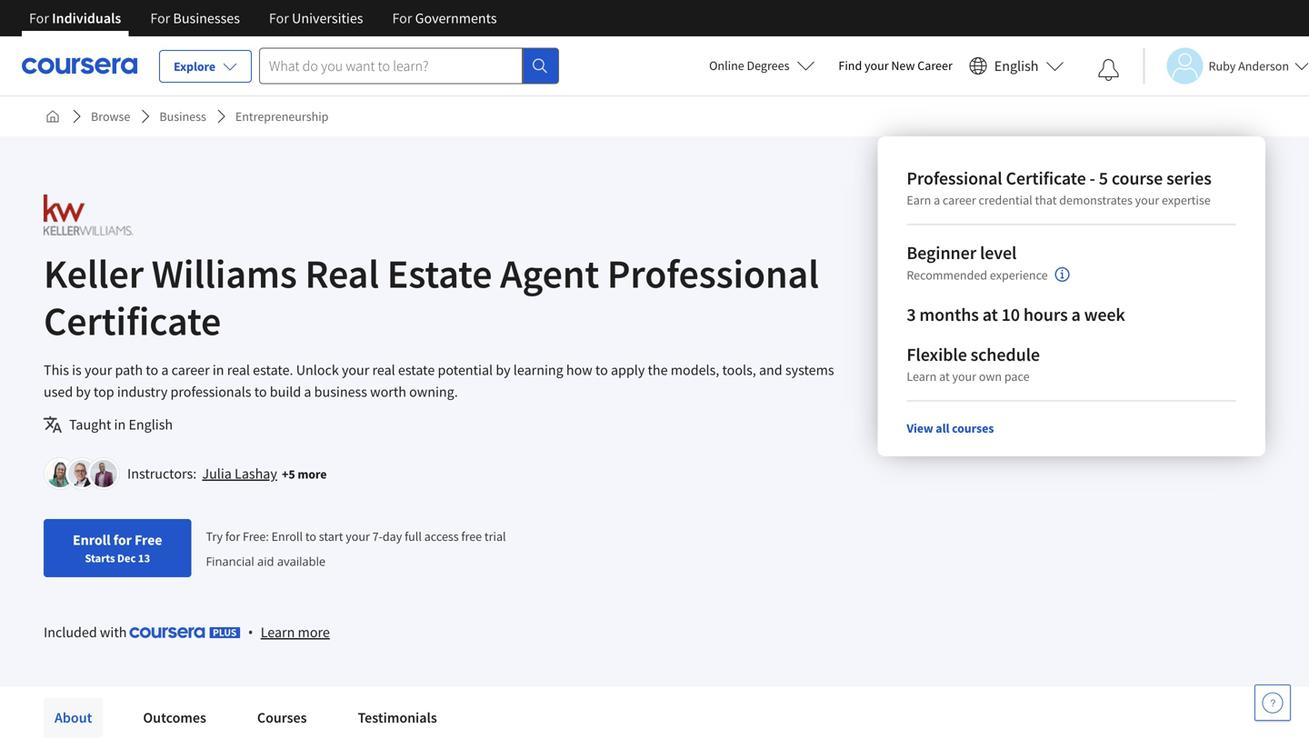 Task type: locate. For each thing, give the bounding box(es) containing it.
learn inside flexible schedule learn at your own pace
[[907, 368, 937, 385]]

try for free: enroll to start your 7-day full access free trial financial aid available
[[206, 528, 506, 570]]

real up worth
[[373, 361, 395, 379]]

at down flexible
[[940, 368, 950, 385]]

to left start at the bottom of the page
[[306, 528, 317, 545]]

to inside try for free: enroll to start your 7-day full access free trial financial aid available
[[306, 528, 317, 545]]

career right "earn"
[[943, 192, 977, 208]]

3 for from the left
[[269, 9, 289, 27]]

0 vertical spatial career
[[943, 192, 977, 208]]

certificate up that
[[1007, 167, 1087, 190]]

business
[[314, 383, 367, 401]]

1 horizontal spatial for
[[225, 528, 240, 545]]

find your new career
[[839, 57, 953, 74]]

real left estate.
[[227, 361, 250, 379]]

in right taught at the bottom of page
[[114, 416, 126, 434]]

for for individuals
[[29, 9, 49, 27]]

0 vertical spatial in
[[213, 361, 224, 379]]

a right build
[[304, 383, 312, 401]]

more right •
[[298, 624, 330, 642]]

learning
[[514, 361, 564, 379]]

1 horizontal spatial by
[[496, 361, 511, 379]]

universities
[[292, 9, 363, 27]]

your down course
[[1136, 192, 1160, 208]]

for left individuals
[[29, 9, 49, 27]]

flexible schedule learn at your own pace
[[907, 343, 1041, 385]]

+5 more button
[[282, 465, 327, 484]]

trial
[[485, 528, 506, 545]]

path
[[115, 361, 143, 379]]

1 horizontal spatial english
[[995, 57, 1039, 75]]

learn down flexible
[[907, 368, 937, 385]]

2 more from the top
[[298, 624, 330, 642]]

the
[[648, 361, 668, 379]]

enroll up available
[[272, 528, 303, 545]]

by left top
[[76, 383, 91, 401]]

apply
[[611, 361, 645, 379]]

None search field
[[259, 48, 559, 84]]

recommended
[[907, 267, 988, 283]]

testimonials link
[[347, 698, 448, 738]]

at inside flexible schedule learn at your own pace
[[940, 368, 950, 385]]

for for governments
[[393, 9, 412, 27]]

tools,
[[723, 361, 757, 379]]

this
[[44, 361, 69, 379]]

online degrees
[[710, 57, 790, 74]]

a right "earn"
[[934, 192, 941, 208]]

0 vertical spatial more
[[298, 466, 327, 483]]

0 vertical spatial english
[[995, 57, 1039, 75]]

keller williams real estate agent professional certificate
[[44, 248, 820, 346]]

0 horizontal spatial professional
[[608, 248, 820, 299]]

for inside the enroll for free starts dec 13
[[113, 531, 132, 549]]

0 vertical spatial at
[[983, 303, 999, 326]]

home image
[[45, 109, 60, 124]]

degrees
[[747, 57, 790, 74]]

your left own
[[953, 368, 977, 385]]

your left 7-
[[346, 528, 370, 545]]

career inside professional certificate - 5 course series earn a career credential that demonstrates your expertise
[[943, 192, 977, 208]]

english
[[995, 57, 1039, 75], [129, 416, 173, 434]]

1 horizontal spatial certificate
[[1007, 167, 1087, 190]]

demonstrates
[[1060, 192, 1133, 208]]

0 vertical spatial learn
[[907, 368, 937, 385]]

for individuals
[[29, 9, 121, 27]]

at left 10
[[983, 303, 999, 326]]

by
[[496, 361, 511, 379], [76, 383, 91, 401]]

coursera image
[[22, 51, 137, 80]]

1 more from the top
[[298, 466, 327, 483]]

in up professionals
[[213, 361, 224, 379]]

included
[[44, 623, 97, 642]]

for for try
[[225, 528, 240, 545]]

enroll for free starts dec 13
[[73, 531, 162, 566]]

for
[[225, 528, 240, 545], [113, 531, 132, 549]]

information about difficulty level pre-requisites. image
[[1056, 267, 1070, 282]]

career
[[943, 192, 977, 208], [172, 361, 210, 379]]

real
[[227, 361, 250, 379], [373, 361, 395, 379]]

english right career
[[995, 57, 1039, 75]]

for up what do you want to learn? text box
[[393, 9, 412, 27]]

enroll up starts
[[73, 531, 111, 549]]

your up business
[[342, 361, 370, 379]]

keller williams image
[[44, 195, 133, 236]]

for businesses
[[150, 9, 240, 27]]

1 horizontal spatial real
[[373, 361, 395, 379]]

about
[[55, 709, 92, 727]]

estate
[[398, 361, 435, 379]]

schedule
[[971, 343, 1041, 366]]

industry
[[117, 383, 168, 401]]

pace
[[1005, 368, 1030, 385]]

learn
[[907, 368, 937, 385], [261, 624, 295, 642]]

to right path
[[146, 361, 158, 379]]

2 for from the left
[[150, 9, 170, 27]]

for for universities
[[269, 9, 289, 27]]

for inside try for free: enroll to start your 7-day full access free trial financial aid available
[[225, 528, 240, 545]]

estate
[[387, 248, 493, 299]]

1 vertical spatial in
[[114, 416, 126, 434]]

0 horizontal spatial career
[[172, 361, 210, 379]]

professional
[[907, 167, 1003, 190], [608, 248, 820, 299]]

0 horizontal spatial learn
[[261, 624, 295, 642]]

0 vertical spatial certificate
[[1007, 167, 1087, 190]]

with
[[100, 623, 127, 642]]

certificate inside professional certificate - 5 course series earn a career credential that demonstrates your expertise
[[1007, 167, 1087, 190]]

instructors:
[[127, 465, 197, 483]]

business
[[160, 108, 206, 125]]

0 horizontal spatial certificate
[[44, 296, 221, 346]]

1 horizontal spatial career
[[943, 192, 977, 208]]

is
[[72, 361, 82, 379]]

certificate inside 'keller williams real estate agent professional certificate'
[[44, 296, 221, 346]]

by left learning at the left
[[496, 361, 511, 379]]

to right how
[[596, 361, 608, 379]]

enroll
[[272, 528, 303, 545], [73, 531, 111, 549]]

1 vertical spatial at
[[940, 368, 950, 385]]

browse
[[91, 108, 130, 125]]

career up professionals
[[172, 361, 210, 379]]

banner navigation
[[15, 0, 512, 36]]

1 vertical spatial english
[[129, 416, 173, 434]]

learn right •
[[261, 624, 295, 642]]

0 horizontal spatial at
[[940, 368, 950, 385]]

1 vertical spatial career
[[172, 361, 210, 379]]

1 horizontal spatial learn
[[907, 368, 937, 385]]

english down industry
[[129, 416, 173, 434]]

learn inside • learn more
[[261, 624, 295, 642]]

your inside professional certificate - 5 course series earn a career credential that demonstrates your expertise
[[1136, 192, 1160, 208]]

more
[[298, 466, 327, 483], [298, 624, 330, 642]]

1 horizontal spatial at
[[983, 303, 999, 326]]

systems
[[786, 361, 835, 379]]

at
[[983, 303, 999, 326], [940, 368, 950, 385]]

dec
[[117, 551, 136, 566]]

a up industry
[[161, 361, 169, 379]]

1 vertical spatial learn
[[261, 624, 295, 642]]

for right try
[[225, 528, 240, 545]]

1 vertical spatial certificate
[[44, 296, 221, 346]]

0 horizontal spatial real
[[227, 361, 250, 379]]

0 horizontal spatial for
[[113, 531, 132, 549]]

find
[[839, 57, 863, 74]]

julia lashay link
[[202, 465, 277, 483]]

certificate up path
[[44, 296, 221, 346]]

0 horizontal spatial in
[[114, 416, 126, 434]]

english inside english button
[[995, 57, 1039, 75]]

1 real from the left
[[227, 361, 250, 379]]

1 vertical spatial professional
[[608, 248, 820, 299]]

top
[[94, 383, 114, 401]]

4 for from the left
[[393, 9, 412, 27]]

hours
[[1024, 303, 1069, 326]]

1 for from the left
[[29, 9, 49, 27]]

for left universities in the top left of the page
[[269, 9, 289, 27]]

browse link
[[84, 100, 138, 133]]

1 horizontal spatial in
[[213, 361, 224, 379]]

1 horizontal spatial enroll
[[272, 528, 303, 545]]

0 vertical spatial professional
[[907, 167, 1003, 190]]

3
[[907, 303, 917, 326]]

explore
[[174, 58, 216, 75]]

how
[[567, 361, 593, 379]]

week
[[1085, 303, 1126, 326]]

enroll inside try for free: enroll to start your 7-day full access free trial financial aid available
[[272, 528, 303, 545]]

0 horizontal spatial by
[[76, 383, 91, 401]]

worth
[[370, 383, 407, 401]]

your right find
[[865, 57, 889, 74]]

more right the +5
[[298, 466, 327, 483]]

ruby
[[1209, 58, 1237, 74]]

3 months at 10 hours a week
[[907, 303, 1126, 326]]

taught in english
[[69, 416, 173, 434]]

your inside try for free: enroll to start your 7-day full access free trial financial aid available
[[346, 528, 370, 545]]

a left 'week' at the top right
[[1072, 303, 1081, 326]]

aid
[[257, 553, 274, 570]]

+5
[[282, 466, 295, 483]]

williams
[[152, 248, 297, 299]]

1 horizontal spatial professional
[[907, 167, 1003, 190]]

1 vertical spatial more
[[298, 624, 330, 642]]

for universities
[[269, 9, 363, 27]]

for left businesses
[[150, 9, 170, 27]]

flexible
[[907, 343, 968, 366]]

0 horizontal spatial enroll
[[73, 531, 111, 549]]

for up dec
[[113, 531, 132, 549]]

0 vertical spatial by
[[496, 361, 511, 379]]

courses link
[[246, 698, 318, 738]]

for for enroll
[[113, 531, 132, 549]]

view all courses link
[[907, 420, 995, 437]]



Task type: vqa. For each thing, say whether or not it's contained in the screenshot.
industry
yes



Task type: describe. For each thing, give the bounding box(es) containing it.
starts
[[85, 551, 115, 566]]

beginner
[[907, 242, 977, 264]]

julia lashay image
[[46, 460, 74, 488]]

own
[[980, 368, 1003, 385]]

2 real from the left
[[373, 361, 395, 379]]

estate.
[[253, 361, 293, 379]]

expertise
[[1163, 192, 1211, 208]]

ruby anderson
[[1209, 58, 1290, 74]]

courses
[[257, 709, 307, 727]]

dennis russel image
[[90, 460, 117, 488]]

experience
[[991, 267, 1049, 283]]

potential
[[438, 361, 493, 379]]

to left build
[[254, 383, 267, 401]]

help center image
[[1263, 692, 1285, 714]]

more inside • learn more
[[298, 624, 330, 642]]

courses
[[953, 420, 995, 437]]

your inside flexible schedule learn at your own pace
[[953, 368, 977, 385]]

recommended experience
[[907, 267, 1049, 283]]

start
[[319, 528, 343, 545]]

testimonials
[[358, 709, 437, 727]]

view
[[907, 420, 934, 437]]

models,
[[671, 361, 720, 379]]

that
[[1036, 192, 1057, 208]]

explore button
[[159, 50, 252, 83]]

governments
[[415, 9, 497, 27]]

instructors: julia lashay +5 more
[[127, 465, 327, 483]]

for for businesses
[[150, 9, 170, 27]]

ruby anderson button
[[1144, 48, 1310, 84]]

enroll inside the enroll for free starts dec 13
[[73, 531, 111, 549]]

in inside this is your path to a career in real estate. unlock your real estate potential by learning how to apply the models, tools, and systems used by top industry professionals to build a business worth owning.
[[213, 361, 224, 379]]

your inside "link"
[[865, 57, 889, 74]]

professional inside 'keller williams real estate agent professional certificate'
[[608, 248, 820, 299]]

a inside professional certificate - 5 course series earn a career credential that demonstrates your expertise
[[934, 192, 941, 208]]

try
[[206, 528, 223, 545]]

1 vertical spatial by
[[76, 383, 91, 401]]

entrepreneurship
[[235, 108, 329, 125]]

10
[[1002, 303, 1021, 326]]

julia
[[202, 465, 232, 483]]

online
[[710, 57, 745, 74]]

outcomes
[[143, 709, 206, 727]]

businesses
[[173, 9, 240, 27]]

english button
[[962, 36, 1072, 96]]

13
[[138, 551, 150, 566]]

online degrees button
[[695, 45, 830, 86]]

agent
[[500, 248, 600, 299]]

series
[[1167, 167, 1212, 190]]

career
[[918, 57, 953, 74]]

financial aid available button
[[206, 553, 326, 570]]

•
[[248, 622, 254, 642]]

coursera plus image
[[130, 628, 241, 638]]

months
[[920, 303, 980, 326]]

new
[[892, 57, 916, 74]]

entrepreneurship link
[[228, 100, 336, 133]]

anderson
[[1239, 58, 1290, 74]]

lashay
[[235, 465, 277, 483]]

credential
[[979, 192, 1033, 208]]

What do you want to learn? text field
[[259, 48, 523, 84]]

owning.
[[409, 383, 458, 401]]

day
[[383, 528, 402, 545]]

your right the is
[[85, 361, 112, 379]]

more inside the "instructors: julia lashay +5 more"
[[298, 466, 327, 483]]

5
[[1100, 167, 1109, 190]]

free
[[135, 531, 162, 549]]

keller
[[44, 248, 144, 299]]

full
[[405, 528, 422, 545]]

professional certificate - 5 course series earn a career credential that demonstrates your expertise
[[907, 167, 1212, 208]]

course
[[1112, 167, 1164, 190]]

this is your path to a career in real estate. unlock your real estate potential by learning how to apply the models, tools, and systems used by top industry professionals to build a business worth owning.
[[44, 361, 835, 401]]

learn more link
[[261, 621, 330, 644]]

-
[[1090, 167, 1096, 190]]

for governments
[[393, 9, 497, 27]]

included with
[[44, 623, 130, 642]]

7-
[[373, 528, 383, 545]]

real
[[305, 248, 379, 299]]

career inside this is your path to a career in real estate. unlock your real estate potential by learning how to apply the models, tools, and systems used by top industry professionals to build a business worth owning.
[[172, 361, 210, 379]]

financial
[[206, 553, 254, 570]]

find your new career link
[[830, 55, 962, 77]]

show notifications image
[[1098, 59, 1120, 81]]

used
[[44, 383, 73, 401]]

and
[[760, 361, 783, 379]]

professional inside professional certificate - 5 course series earn a career credential that demonstrates your expertise
[[907, 167, 1003, 190]]

beginner level
[[907, 242, 1017, 264]]

0 horizontal spatial english
[[129, 416, 173, 434]]

professionals
[[171, 383, 252, 401]]

jay papasan image
[[68, 460, 96, 488]]

about link
[[44, 698, 103, 738]]

taught
[[69, 416, 111, 434]]



